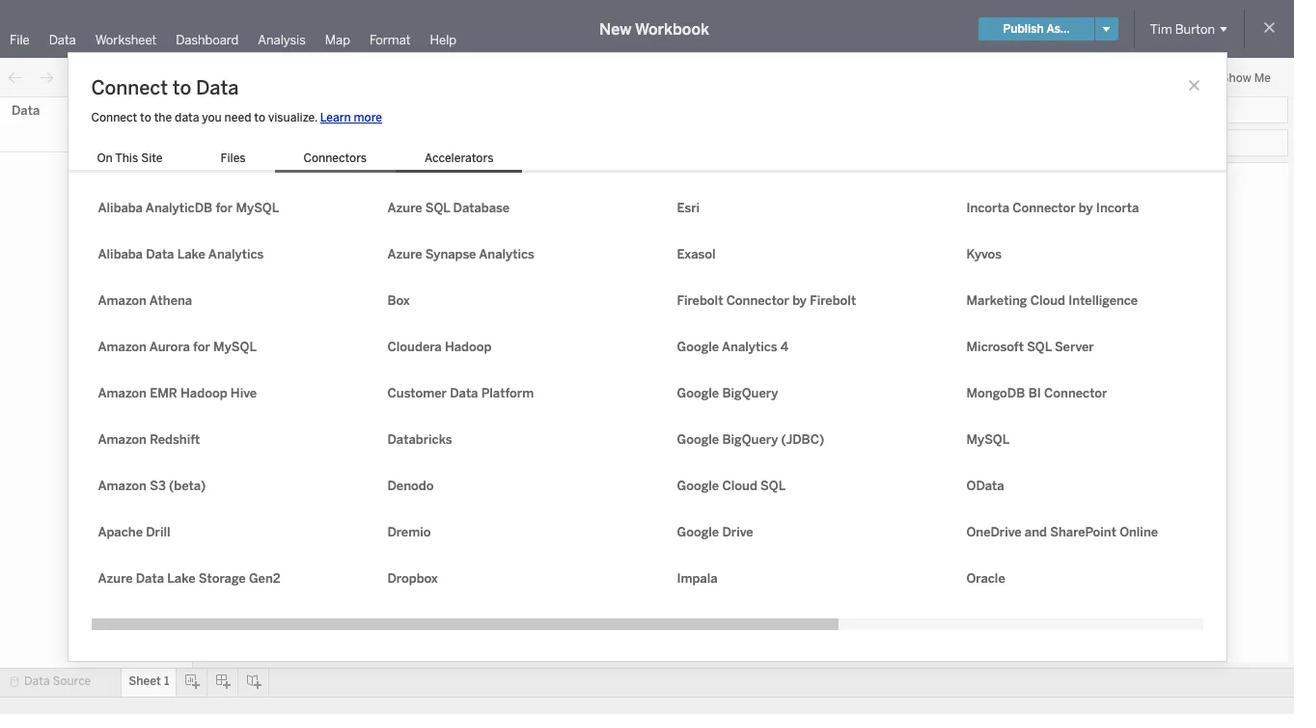Task type: describe. For each thing, give the bounding box(es) containing it.
azure for azure sql database
[[388, 201, 422, 215]]

analytics inside alibaba data lake analytics button
[[208, 247, 264, 262]]

1 horizontal spatial sheet 1
[[384, 172, 453, 199]]

synapse
[[425, 247, 476, 262]]

for for aurora
[[193, 340, 210, 354]]

incorta connector by incorta button
[[960, 196, 1153, 220]]

amazon for amazon aurora for mysql
[[98, 340, 147, 354]]

hadoop inside button
[[445, 340, 492, 354]]

publish as... button
[[979, 17, 1094, 41]]

denodo
[[388, 479, 434, 493]]

sharepoint
[[1050, 525, 1117, 540]]

amazon s3 (beta)
[[98, 479, 206, 493]]

amazon s3 (beta) button
[[91, 474, 284, 498]]

1 horizontal spatial sheet
[[384, 172, 437, 199]]

data left the source
[[24, 675, 50, 688]]

for for analyticdb
[[216, 201, 233, 215]]

show me
[[1222, 71, 1271, 85]]

google for google cloud sql
[[677, 479, 719, 493]]

google cloud sql button
[[670, 474, 863, 498]]

athena
[[149, 293, 192, 308]]

bi
[[1029, 386, 1041, 401]]

detail
[[215, 337, 244, 349]]

databricks button
[[381, 428, 574, 451]]

0 horizontal spatial sheet 1
[[129, 675, 169, 688]]

amazon for amazon athena
[[98, 293, 147, 308]]

mongodb bi connector
[[967, 386, 1107, 401]]

azure data lake storage gen2
[[98, 571, 280, 586]]

analyticdb
[[146, 201, 213, 215]]

box
[[388, 293, 410, 308]]

cloud for marketing
[[1030, 293, 1066, 308]]

analytics inside azure synapse analytics button
[[479, 247, 535, 262]]

cloudera
[[388, 340, 442, 354]]

google analytics 4
[[677, 340, 789, 354]]

mysql button
[[960, 428, 1153, 451]]

amazon redshift
[[98, 432, 200, 447]]

data up replay animation image
[[49, 33, 76, 47]]

by for incorta
[[1079, 201, 1093, 215]]

source
[[53, 675, 91, 688]]

impala button
[[670, 567, 863, 590]]

show
[[1222, 71, 1252, 85]]

customer data platform
[[388, 386, 534, 401]]

files
[[221, 152, 246, 165]]

mongodb
[[967, 386, 1025, 401]]

server
[[1055, 340, 1094, 354]]

connector inside mongodb bi connector button
[[1044, 386, 1107, 401]]

drive
[[722, 525, 753, 540]]

microsoft
[[967, 340, 1024, 354]]

2 firebolt from the left
[[810, 293, 856, 308]]

new worksheet image
[[207, 68, 234, 87]]

impala
[[677, 571, 718, 586]]

google analytics 4 button
[[670, 335, 863, 359]]

1 horizontal spatial 1
[[441, 172, 453, 199]]

data up you
[[196, 76, 239, 99]]

databricks
[[388, 432, 452, 447]]

microsoft sql server button
[[960, 335, 1153, 359]]

customer
[[388, 386, 447, 401]]

need
[[225, 111, 251, 125]]

google bigquery button
[[670, 382, 863, 405]]

odata button
[[960, 474, 1153, 498]]

azure sql database button
[[381, 196, 574, 220]]

bigquery for google bigquery
[[722, 386, 778, 401]]

visualize.
[[268, 111, 317, 125]]

apache drill
[[98, 525, 170, 540]]

connect to the data you need to visualize. learn more
[[91, 111, 382, 125]]

lake for storage
[[167, 571, 195, 586]]

box button
[[381, 289, 574, 312]]

you
[[202, 111, 222, 125]]

apache
[[98, 525, 143, 540]]

google bigquery (jdbc) button
[[670, 428, 863, 451]]

collapse image
[[177, 105, 188, 117]]

filters
[[222, 153, 256, 167]]

alibaba analyticdb for mysql
[[98, 201, 279, 215]]

amazon for amazon redshift
[[98, 432, 147, 447]]

list box containing on this site
[[68, 148, 522, 173]]

this
[[115, 152, 138, 165]]

customer data platform button
[[381, 382, 574, 405]]

tim
[[1150, 22, 1172, 36]]

learn more link
[[320, 111, 382, 125]]

more
[[354, 111, 382, 125]]

amazon redshift button
[[91, 428, 284, 451]]

alibaba for alibaba data lake analytics
[[98, 247, 143, 262]]

cloudera hadoop button
[[381, 335, 574, 359]]

dremio
[[388, 525, 431, 540]]

new workbook
[[599, 20, 709, 38]]

2 horizontal spatial to
[[254, 111, 265, 125]]

onedrive and sharepoint online button
[[960, 521, 1158, 544]]

undo image
[[6, 68, 25, 87]]

microsoft sql server
[[967, 340, 1094, 354]]

google bigquery
[[677, 386, 778, 401]]

connectors
[[304, 152, 367, 165]]

google drive button
[[670, 521, 863, 544]]

amazon athena button
[[91, 289, 284, 312]]

analytics inside google analytics 4 button
[[722, 340, 778, 354]]

online
[[1120, 525, 1158, 540]]

dremio button
[[381, 521, 574, 544]]

as...
[[1047, 22, 1070, 36]]

odata
[[967, 479, 1004, 493]]

platform
[[481, 386, 534, 401]]

firebolt connector by firebolt button
[[670, 289, 863, 312]]

by for firebolt
[[793, 293, 807, 308]]

cloud for google
[[722, 479, 757, 493]]

amazon aurora for mysql
[[98, 340, 257, 354]]

intelligence
[[1069, 293, 1138, 308]]

alibaba data lake analytics button
[[91, 243, 284, 266]]

on
[[97, 152, 113, 165]]

gen2
[[249, 571, 280, 586]]

amazon for amazon s3 (beta)
[[98, 479, 147, 493]]

duplicate image
[[245, 68, 264, 87]]

data source
[[24, 675, 91, 688]]

hadoop inside button
[[181, 386, 227, 401]]

new data source image
[[132, 68, 152, 87]]

learn
[[320, 111, 351, 125]]



Task type: vqa. For each thing, say whether or not it's contained in the screenshot.
select
no



Task type: locate. For each thing, give the bounding box(es) containing it.
sql for azure
[[425, 201, 450, 215]]

amazon left athena
[[98, 293, 147, 308]]

connect up the
[[91, 76, 168, 99]]

google up google drive
[[677, 479, 719, 493]]

incorta
[[967, 201, 1010, 215], [1096, 201, 1139, 215]]

2 vertical spatial mysql
[[967, 432, 1010, 447]]

map
[[325, 33, 350, 47]]

azure inside button
[[98, 571, 133, 586]]

dropbox button
[[381, 567, 574, 590]]

analytics down the database
[[479, 247, 535, 262]]

the
[[154, 111, 172, 125]]

data
[[175, 111, 199, 125]]

hadoop up customer data platform
[[445, 340, 492, 354]]

sql left server
[[1027, 340, 1052, 354]]

drill
[[146, 525, 170, 540]]

dashboard
[[176, 33, 239, 47]]

sql for microsoft
[[1027, 340, 1052, 354]]

azure inside button
[[388, 247, 422, 262]]

data inside button
[[136, 571, 164, 586]]

1 vertical spatial sql
[[1027, 340, 1052, 354]]

list box
[[68, 148, 522, 173]]

azure for azure data lake storage gen2
[[98, 571, 133, 586]]

data up athena
[[146, 247, 174, 262]]

bigquery up google bigquery (jdbc)
[[722, 386, 778, 401]]

connect up on
[[91, 111, 137, 125]]

analytics left 4
[[722, 340, 778, 354]]

cloudera hadoop
[[388, 340, 492, 354]]

publish
[[1003, 22, 1044, 36]]

1 vertical spatial cloud
[[722, 479, 757, 493]]

1 vertical spatial 1
[[164, 675, 169, 688]]

connector inside incorta connector by incorta button
[[1013, 201, 1076, 215]]

google up the google bigquery
[[677, 340, 719, 354]]

help
[[430, 33, 457, 47]]

2 vertical spatial azure
[[98, 571, 133, 586]]

connector up kyvos button in the top right of the page
[[1013, 201, 1076, 215]]

0 vertical spatial 1
[[441, 172, 453, 199]]

0 vertical spatial sheet 1
[[384, 172, 453, 199]]

kyvos button
[[960, 243, 1153, 266]]

sql down google bigquery (jdbc) button
[[761, 479, 786, 493]]

mysql up odata
[[967, 432, 1010, 447]]

connect to data
[[91, 76, 239, 99]]

mysql
[[236, 201, 279, 215], [213, 340, 257, 354], [967, 432, 1010, 447]]

firebolt down exasol at the top right of the page
[[677, 293, 723, 308]]

connector right the bi
[[1044, 386, 1107, 401]]

pause auto updates image
[[163, 68, 182, 87]]

site
[[141, 152, 163, 165]]

incorta up kyvos button in the top right of the page
[[1096, 201, 1139, 215]]

4
[[781, 340, 789, 354]]

1 firebolt from the left
[[677, 293, 723, 308]]

exasol button
[[670, 243, 863, 266]]

3 google from the top
[[677, 432, 719, 447]]

0 horizontal spatial sql
[[425, 201, 450, 215]]

emr
[[150, 386, 177, 401]]

sql inside "button"
[[425, 201, 450, 215]]

alibaba data lake analytics
[[98, 247, 264, 262]]

sql
[[425, 201, 450, 215], [1027, 340, 1052, 354], [761, 479, 786, 493]]

1 bigquery from the top
[[722, 386, 778, 401]]

amazon for amazon emr hadoop hive
[[98, 386, 147, 401]]

redshift
[[150, 432, 200, 447]]

0 vertical spatial by
[[1079, 201, 1093, 215]]

data
[[49, 33, 76, 47], [196, 76, 239, 99], [12, 103, 40, 118], [146, 247, 174, 262], [450, 386, 478, 401], [136, 571, 164, 586], [24, 675, 50, 688]]

mysql up hive
[[213, 340, 257, 354]]

amazon left s3
[[98, 479, 147, 493]]

connector for firebolt
[[726, 293, 789, 308]]

hadoop
[[445, 340, 492, 354], [181, 386, 227, 401]]

and
[[1025, 525, 1047, 540]]

sheet right the source
[[129, 675, 161, 688]]

marketing cloud intelligence button
[[960, 289, 1153, 312]]

azure up azure synapse analytics
[[388, 201, 422, 215]]

database
[[453, 201, 510, 215]]

1 vertical spatial hadoop
[[181, 386, 227, 401]]

show me button
[[1191, 63, 1288, 93]]

cloud inside button
[[1030, 293, 1066, 308]]

1 vertical spatial azure
[[388, 247, 422, 262]]

data left platform
[[450, 386, 478, 401]]

data down undo icon
[[12, 103, 40, 118]]

0 vertical spatial azure
[[388, 201, 422, 215]]

1 vertical spatial connect
[[91, 111, 137, 125]]

azure synapse analytics
[[388, 247, 535, 262]]

1 horizontal spatial firebolt
[[810, 293, 856, 308]]

mysql for alibaba analyticdb for mysql
[[236, 201, 279, 215]]

0 horizontal spatial firebolt
[[677, 293, 723, 308]]

5 amazon from the top
[[98, 479, 147, 493]]

1 vertical spatial sheet
[[129, 675, 161, 688]]

pages
[[222, 103, 255, 117]]

1 vertical spatial for
[[193, 340, 210, 354]]

denodo button
[[381, 474, 574, 498]]

cloud up drive
[[722, 479, 757, 493]]

incorta connector by incorta
[[967, 201, 1139, 215]]

analytics down marks
[[208, 247, 264, 262]]

0 horizontal spatial cloud
[[722, 479, 757, 493]]

replay animation image
[[68, 68, 87, 87]]

0 vertical spatial bigquery
[[722, 386, 778, 401]]

for right analyticdb
[[216, 201, 233, 215]]

2 alibaba from the top
[[98, 247, 143, 262]]

sheet up azure sql database at left top
[[384, 172, 437, 199]]

0 vertical spatial cloud
[[1030, 293, 1066, 308]]

redo image
[[37, 68, 56, 87]]

to left the
[[140, 111, 151, 125]]

firebolt
[[677, 293, 723, 308], [810, 293, 856, 308]]

google for google drive
[[677, 525, 719, 540]]

mongodb bi connector button
[[960, 382, 1153, 405]]

oracle
[[967, 571, 1005, 586]]

lake left storage
[[167, 571, 195, 586]]

bigquery for google bigquery (jdbc)
[[722, 432, 778, 447]]

azure down the apache
[[98, 571, 133, 586]]

1 amazon from the top
[[98, 293, 147, 308]]

azure left synapse
[[388, 247, 422, 262]]

0 vertical spatial sheet
[[384, 172, 437, 199]]

1
[[441, 172, 453, 199], [164, 675, 169, 688]]

azure inside "button"
[[388, 201, 422, 215]]

1 vertical spatial bigquery
[[722, 432, 778, 447]]

alibaba up amazon athena
[[98, 247, 143, 262]]

mysql down the filters
[[236, 201, 279, 215]]

s3
[[150, 479, 166, 493]]

2 connect from the top
[[91, 111, 137, 125]]

alibaba for alibaba analyticdb for mysql
[[98, 201, 143, 215]]

replay animation image
[[95, 71, 106, 83]]

by down exasol button
[[793, 293, 807, 308]]

1 vertical spatial connector
[[726, 293, 789, 308]]

1 alibaba from the top
[[98, 201, 143, 215]]

0 vertical spatial sql
[[425, 201, 450, 215]]

to for the
[[140, 111, 151, 125]]

google for google analytics 4
[[677, 340, 719, 354]]

0 vertical spatial connector
[[1013, 201, 1076, 215]]

0 horizontal spatial hadoop
[[181, 386, 227, 401]]

google cloud sql
[[677, 479, 786, 493]]

0 vertical spatial alibaba
[[98, 201, 143, 215]]

azure sql database
[[388, 201, 510, 215]]

amazon left the emr
[[98, 386, 147, 401]]

2 incorta from the left
[[1096, 201, 1139, 215]]

azure synapse analytics button
[[381, 243, 574, 266]]

4 google from the top
[[677, 479, 719, 493]]

amazon inside button
[[98, 386, 147, 401]]

cloud inside button
[[722, 479, 757, 493]]

accelerators
[[425, 152, 494, 165]]

data down drill
[[136, 571, 164, 586]]

to right 'need'
[[254, 111, 265, 125]]

connector inside firebolt connector by firebolt button
[[726, 293, 789, 308]]

0 horizontal spatial to
[[140, 111, 151, 125]]

bigquery down google bigquery button on the bottom of page
[[722, 432, 778, 447]]

amazon left aurora
[[98, 340, 147, 354]]

cloud up microsoft sql server button at the right
[[1030, 293, 1066, 308]]

azure for azure synapse analytics
[[388, 247, 422, 262]]

0 vertical spatial hadoop
[[445, 340, 492, 354]]

analytics down replay animation icon
[[89, 103, 144, 118]]

3 amazon from the top
[[98, 386, 147, 401]]

connector
[[1013, 201, 1076, 215], [726, 293, 789, 308], [1044, 386, 1107, 401]]

google down the google bigquery
[[677, 432, 719, 447]]

connector down exasol button
[[726, 293, 789, 308]]

amazon emr hadoop hive button
[[91, 382, 284, 405]]

sheet
[[384, 172, 437, 199], [129, 675, 161, 688]]

1 vertical spatial alibaba
[[98, 247, 143, 262]]

2 horizontal spatial sql
[[1027, 340, 1052, 354]]

apache drill button
[[91, 521, 284, 544]]

1 vertical spatial mysql
[[213, 340, 257, 354]]

hadoop left hive
[[181, 386, 227, 401]]

incorta up kyvos
[[967, 201, 1010, 215]]

onedrive and sharepoint online
[[967, 525, 1158, 540]]

kyvos
[[967, 247, 1002, 262]]

lake
[[177, 247, 206, 262], [167, 571, 195, 586]]

to up collapse image on the left of page
[[173, 76, 191, 99]]

5 google from the top
[[677, 525, 719, 540]]

0 horizontal spatial incorta
[[967, 201, 1010, 215]]

1 horizontal spatial to
[[173, 76, 191, 99]]

1 right the source
[[164, 675, 169, 688]]

lake down alibaba analyticdb for mysql
[[177, 247, 206, 262]]

2 vertical spatial connector
[[1044, 386, 1107, 401]]

1 horizontal spatial hadoop
[[445, 340, 492, 354]]

sheet 1 up azure sql database at left top
[[384, 172, 453, 199]]

4 amazon from the top
[[98, 432, 147, 447]]

sheet 1
[[384, 172, 453, 199], [129, 675, 169, 688]]

new
[[599, 20, 632, 38]]

storage
[[199, 571, 246, 586]]

google left drive
[[677, 525, 719, 540]]

1 vertical spatial by
[[793, 293, 807, 308]]

alibaba down this
[[98, 201, 143, 215]]

1 horizontal spatial incorta
[[1096, 201, 1139, 215]]

amazon emr hadoop hive
[[98, 386, 257, 401]]

1 vertical spatial lake
[[167, 571, 195, 586]]

1 google from the top
[[677, 340, 719, 354]]

0 horizontal spatial by
[[793, 293, 807, 308]]

0 horizontal spatial sheet
[[129, 675, 161, 688]]

azure
[[388, 201, 422, 215], [388, 247, 422, 262], [98, 571, 133, 586]]

2 google from the top
[[677, 386, 719, 401]]

lake inside button
[[167, 571, 195, 586]]

2 vertical spatial sql
[[761, 479, 786, 493]]

1 vertical spatial sheet 1
[[129, 675, 169, 688]]

2 bigquery from the top
[[722, 432, 778, 447]]

firebolt down exasol button
[[810, 293, 856, 308]]

1 horizontal spatial by
[[1079, 201, 1093, 215]]

me
[[1254, 71, 1271, 85]]

1 horizontal spatial sql
[[761, 479, 786, 493]]

onedrive
[[967, 525, 1022, 540]]

0 horizontal spatial 1
[[164, 675, 169, 688]]

marks
[[222, 204, 256, 217]]

google down google analytics 4
[[677, 386, 719, 401]]

file
[[10, 33, 30, 47]]

by up kyvos button in the top right of the page
[[1079, 201, 1093, 215]]

google for google bigquery
[[677, 386, 719, 401]]

to for data
[[173, 76, 191, 99]]

mysql for amazon aurora for mysql
[[213, 340, 257, 354]]

0 vertical spatial for
[[216, 201, 233, 215]]

lake inside button
[[177, 247, 206, 262]]

amazon left redshift
[[98, 432, 147, 447]]

google for google bigquery (jdbc)
[[677, 432, 719, 447]]

0 vertical spatial lake
[[177, 247, 206, 262]]

sql left the database
[[425, 201, 450, 215]]

for left the detail
[[193, 340, 210, 354]]

marketing cloud intelligence
[[967, 293, 1138, 308]]

0 vertical spatial mysql
[[236, 201, 279, 215]]

oracle button
[[960, 567, 1153, 590]]

0 horizontal spatial for
[[193, 340, 210, 354]]

amazon inside button
[[98, 432, 147, 447]]

1 up azure sql database at left top
[[441, 172, 453, 199]]

1 connect from the top
[[91, 76, 168, 99]]

dropbox
[[388, 571, 438, 586]]

1 horizontal spatial cloud
[[1030, 293, 1066, 308]]

2 amazon from the top
[[98, 340, 147, 354]]

connect for connect to the data you need to visualize. learn more
[[91, 111, 137, 125]]

workbook
[[635, 20, 709, 38]]

lake for analytics
[[177, 247, 206, 262]]

cloud
[[1030, 293, 1066, 308], [722, 479, 757, 493]]

firebolt connector by firebolt
[[677, 293, 856, 308]]

sheet 1 right the source
[[129, 675, 169, 688]]

(jdbc)
[[781, 432, 824, 447]]

0 vertical spatial connect
[[91, 76, 168, 99]]

amazon
[[98, 293, 147, 308], [98, 340, 147, 354], [98, 386, 147, 401], [98, 432, 147, 447], [98, 479, 147, 493]]

1 incorta from the left
[[967, 201, 1010, 215]]

1 horizontal spatial for
[[216, 201, 233, 215]]

esri button
[[670, 196, 863, 220]]

connect for connect to data
[[91, 76, 168, 99]]

connector for incorta
[[1013, 201, 1076, 215]]



